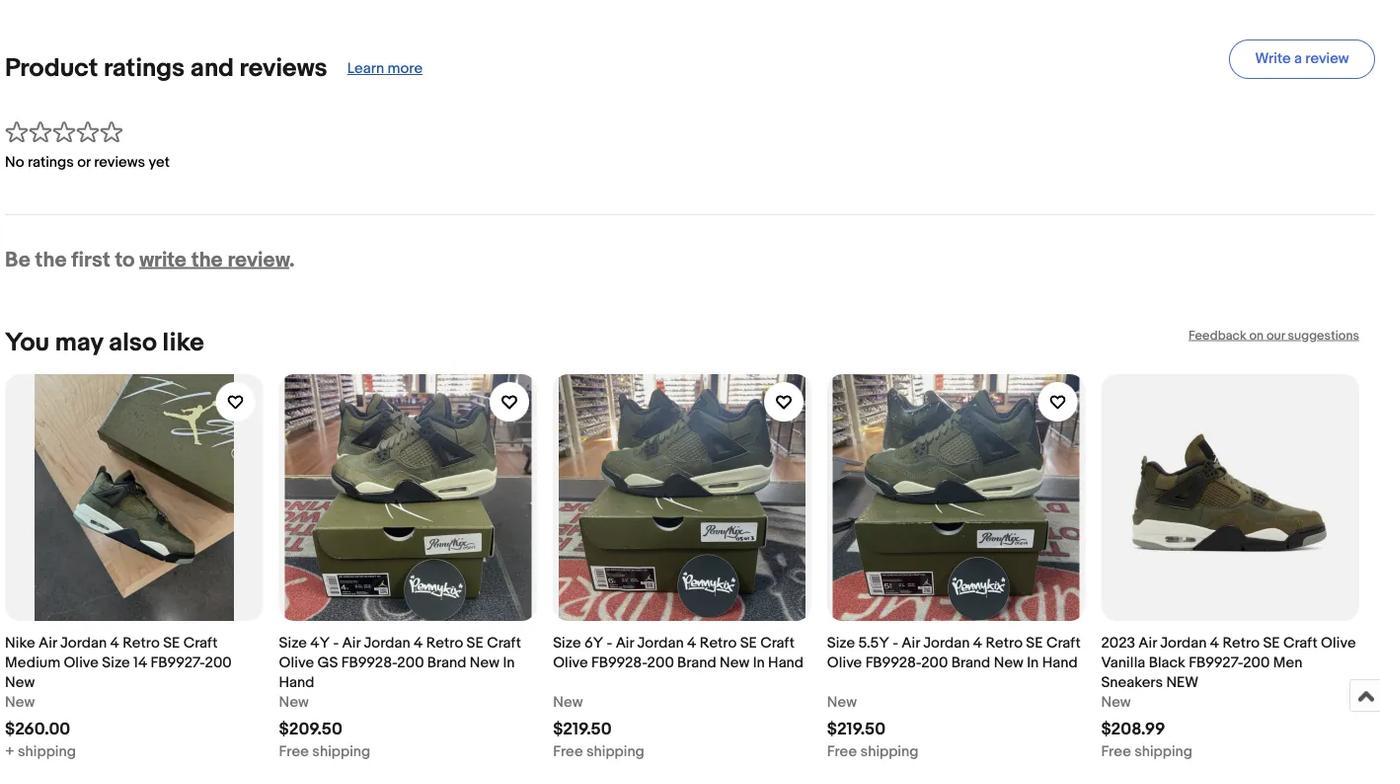 Task type: describe. For each thing, give the bounding box(es) containing it.
size inside nike air jordan 4 retro se craft medium olive size 14 fb9927-200 new new $260.00 + shipping
[[102, 654, 130, 671]]

craft inside 2023 air jordan 4 retro se craft olive vanilla black fb9927-200 men sneakers new new $208.99 free shipping
[[1283, 634, 1318, 652]]

200 for size 5.5y - air jordan 4 retro se craft olive fb9928-200 brand new in hand
[[921, 654, 948, 671]]

free inside size 4y - air jordan 4 retro se craft olive gs fb9928-200 brand new in hand new $209.50 free shipping
[[279, 742, 309, 760]]

new inside 2023 air jordan 4 retro se craft olive vanilla black fb9927-200 men sneakers new new $208.99 free shipping
[[1101, 693, 1131, 711]]

write
[[1255, 50, 1291, 68]]

new
[[1166, 673, 1199, 691]]

be the first to write the review .
[[5, 247, 295, 272]]

feedback
[[1189, 328, 1246, 343]]

200 inside nike air jordan 4 retro se craft medium olive size 14 fb9927-200 new new $260.00 + shipping
[[205, 654, 232, 671]]

size for size 6y - air jordan 4 retro se craft olive fb9928-200 brand new in hand
[[553, 634, 581, 652]]

jordan for size 5.5y - air jordan 4 retro se craft olive fb9928-200 brand new in hand
[[923, 634, 970, 652]]

air for size 5.5y - air jordan 4 retro se craft olive fb9928-200 brand new in hand
[[902, 634, 920, 652]]

olive for size 6y - air jordan 4 retro se craft olive fb9928-200 brand new in hand
[[553, 654, 588, 671]]

+
[[5, 742, 14, 760]]

olive inside nike air jordan 4 retro se craft medium olive size 14 fb9927-200 new new $260.00 + shipping
[[64, 654, 99, 671]]

reviews for or
[[94, 154, 145, 171]]

craft for size 6y - air jordan 4 retro se craft olive fb9928-200 brand new in hand
[[760, 634, 795, 652]]

4 inside 2023 air jordan 4 retro se craft olive vanilla black fb9927-200 men sneakers new new $208.99 free shipping
[[1210, 634, 1219, 652]]

learn more
[[347, 60, 423, 77]]

write a review
[[1255, 50, 1349, 68]]

list containing $260.00
[[5, 358, 1375, 771]]

retro for size 5.5y - air jordan 4 retro se craft olive fb9928-200 brand new in hand
[[986, 634, 1023, 652]]

fb9928- for size 5.5y - air jordan 4 retro se craft olive fb9928-200 brand new in hand
[[865, 654, 921, 671]]

may
[[55, 328, 103, 358]]

+ shipping text field
[[5, 741, 76, 761]]

you may also like
[[5, 328, 204, 358]]

brand inside size 4y - air jordan 4 retro se craft olive gs fb9928-200 brand new in hand new $209.50 free shipping
[[427, 654, 466, 671]]

ratings for no
[[28, 154, 74, 171]]

yet
[[148, 154, 170, 171]]

New text field
[[279, 692, 309, 712]]

6y
[[584, 634, 603, 652]]

0 horizontal spatial review
[[227, 247, 289, 272]]

se for size 6y - air jordan 4 retro se craft olive fb9928-200 brand new in hand
[[740, 634, 757, 652]]

retro for size 4y - air jordan 4 retro se craft olive gs fb9928-200 brand new in hand new $209.50 free shipping
[[426, 634, 463, 652]]

no ratings or reviews yet
[[5, 154, 170, 171]]

feedback on our suggestions link
[[1189, 328, 1359, 343]]

$260.00 text field
[[5, 719, 70, 740]]

2023
[[1101, 634, 1135, 652]]

craft inside nike air jordan 4 retro se craft medium olive size 14 fb9927-200 new new $260.00 + shipping
[[183, 634, 218, 652]]

fb9928- for size 6y - air jordan 4 retro se craft olive fb9928-200 brand new in hand
[[591, 654, 647, 671]]

gs
[[317, 654, 338, 671]]

se inside 2023 air jordan 4 retro se craft olive vanilla black fb9927-200 men sneakers new new $208.99 free shipping
[[1263, 634, 1280, 652]]

medium
[[5, 654, 60, 671]]

4 for size 6y - air jordan 4 retro se craft olive fb9928-200 brand new in hand
[[687, 634, 696, 652]]

first
[[71, 247, 110, 272]]

and
[[190, 53, 234, 83]]

our
[[1267, 328, 1285, 343]]

write a review link
[[1229, 39, 1375, 79]]

4 inside nike air jordan 4 retro se craft medium olive size 14 fb9927-200 new new $260.00 + shipping
[[110, 634, 119, 652]]

air inside nike air jordan 4 retro se craft medium olive size 14 fb9927-200 new new $260.00 + shipping
[[39, 634, 57, 652]]

se for size 4y - air jordan 4 retro se craft olive gs fb9928-200 brand new in hand new $209.50 free shipping
[[467, 634, 484, 652]]

4 shipping from the left
[[860, 742, 919, 760]]

more
[[387, 60, 423, 77]]

4y
[[310, 634, 330, 652]]

14
[[133, 654, 147, 671]]

free shipping text field for $209.50
[[279, 741, 370, 761]]

product
[[5, 53, 98, 83]]

retro for size 6y - air jordan 4 retro se craft olive fb9928-200 brand new in hand
[[700, 634, 737, 652]]

$208.99 text field
[[1101, 719, 1165, 740]]

free shipping text field for $219.50
[[553, 741, 645, 761]]

air for size 4y - air jordan 4 retro se craft olive gs fb9928-200 brand new in hand new $209.50 free shipping
[[342, 634, 360, 652]]

2 the from the left
[[191, 247, 223, 272]]

men
[[1273, 654, 1303, 671]]

se inside nike air jordan 4 retro se craft medium olive size 14 fb9927-200 new new $260.00 + shipping
[[163, 634, 180, 652]]

se for size 5.5y - air jordan 4 retro se craft olive fb9928-200 brand new in hand
[[1026, 634, 1043, 652]]

size 5.5y - air jordan 4 retro se craft olive fb9928-200 brand new in hand
[[827, 634, 1081, 671]]

$209.50
[[279, 719, 342, 740]]

$208.99
[[1101, 719, 1165, 740]]



Task type: locate. For each thing, give the bounding box(es) containing it.
review
[[1305, 50, 1349, 68], [227, 247, 289, 272]]

jordan inside nike air jordan 4 retro se craft medium olive size 14 fb9927-200 new new $260.00 + shipping
[[60, 634, 107, 652]]

3 jordan from the left
[[637, 634, 684, 652]]

air
[[39, 634, 57, 652], [342, 634, 360, 652], [616, 634, 634, 652], [902, 634, 920, 652], [1139, 634, 1157, 652]]

3 se from the left
[[740, 634, 757, 652]]

nike
[[5, 634, 35, 652]]

3 4 from the left
[[687, 634, 696, 652]]

1 retro from the left
[[123, 634, 160, 652]]

200 for size 6y - air jordan 4 retro se craft olive fb9928-200 brand new in hand
[[647, 654, 674, 671]]

air up black
[[1139, 634, 1157, 652]]

4 se from the left
[[1026, 634, 1043, 652]]

2 craft from the left
[[487, 634, 521, 652]]

brand
[[427, 654, 466, 671], [677, 654, 716, 671], [951, 654, 990, 671]]

fb9927-
[[151, 654, 205, 671], [1189, 654, 1243, 671]]

5 retro from the left
[[1223, 634, 1260, 652]]

0 horizontal spatial $219.50
[[553, 719, 612, 740]]

a
[[1294, 50, 1302, 68]]

$219.50
[[553, 719, 612, 740], [827, 719, 886, 740]]

free
[[279, 742, 309, 760], [553, 742, 583, 760], [827, 742, 857, 760], [1101, 742, 1131, 760]]

3 air from the left
[[616, 634, 634, 652]]

0 horizontal spatial ratings
[[28, 154, 74, 171]]

fb9928- inside the size 5.5y - air jordan 4 retro se craft olive fb9928-200 brand new in hand
[[865, 654, 921, 671]]

in inside size 6y - air jordan 4 retro se craft olive fb9928-200 brand new in hand
[[753, 654, 765, 671]]

craft for size 5.5y - air jordan 4 retro se craft olive fb9928-200 brand new in hand
[[1046, 634, 1081, 652]]

the
[[35, 247, 67, 272], [191, 247, 223, 272]]

- right "4y"
[[333, 634, 339, 652]]

1 horizontal spatial the
[[191, 247, 223, 272]]

review right 'write'
[[227, 247, 289, 272]]

retro inside the size 5.5y - air jordan 4 retro se craft olive fb9928-200 brand new in hand
[[986, 634, 1023, 652]]

fb9928- right the gs
[[341, 654, 397, 671]]

olive inside the size 5.5y - air jordan 4 retro se craft olive fb9928-200 brand new in hand
[[827, 654, 862, 671]]

size left "4y"
[[279, 634, 307, 652]]

fb9928- down 6y
[[591, 654, 647, 671]]

jordan for size 4y - air jordan 4 retro se craft olive gs fb9928-200 brand new in hand new $209.50 free shipping
[[364, 634, 410, 652]]

0 horizontal spatial fb9927-
[[151, 654, 205, 671]]

4 craft from the left
[[1046, 634, 1081, 652]]

3 - from the left
[[893, 634, 898, 652]]

size 6y - air jordan 4 retro se craft olive fb9928-200 brand new in hand
[[553, 634, 804, 671]]

jordan right 6y
[[637, 634, 684, 652]]

- inside the size 5.5y - air jordan 4 retro se craft olive fb9928-200 brand new in hand
[[893, 634, 898, 652]]

1 free from the left
[[279, 742, 309, 760]]

4 new text field from the left
[[1101, 692, 1131, 712]]

fb9928-
[[341, 654, 397, 671], [591, 654, 647, 671], [865, 654, 921, 671]]

1 - from the left
[[333, 634, 339, 652]]

- for size 6y - air jordan 4 retro se craft olive fb9928-200 brand new in hand
[[607, 634, 612, 652]]

free shipping text field down "$209.50" text box
[[279, 741, 370, 761]]

1 the from the left
[[35, 247, 67, 272]]

2 fb9928- from the left
[[591, 654, 647, 671]]

on
[[1249, 328, 1264, 343]]

5 4 from the left
[[1210, 634, 1219, 652]]

$219.50 text field
[[827, 719, 886, 740]]

fb9928- inside size 4y - air jordan 4 retro se craft olive gs fb9928-200 brand new in hand new $209.50 free shipping
[[341, 654, 397, 671]]

1 craft from the left
[[183, 634, 218, 652]]

3 shipping from the left
[[586, 742, 645, 760]]

learn
[[347, 60, 384, 77]]

2 new text field from the left
[[553, 692, 583, 712]]

0 vertical spatial ratings
[[104, 53, 185, 83]]

2 horizontal spatial -
[[893, 634, 898, 652]]

brand for size 6y - air jordan 4 retro se craft olive fb9928-200 brand new in hand
[[677, 654, 716, 671]]

3 200 from the left
[[647, 654, 674, 671]]

1 horizontal spatial free shipping text field
[[1101, 741, 1193, 761]]

brand for size 5.5y - air jordan 4 retro se craft olive fb9928-200 brand new in hand
[[951, 654, 990, 671]]

1 horizontal spatial fb9928-
[[591, 654, 647, 671]]

air inside the size 5.5y - air jordan 4 retro se craft olive fb9928-200 brand new in hand
[[902, 634, 920, 652]]

2 se from the left
[[467, 634, 484, 652]]

size inside the size 5.5y - air jordan 4 retro se craft olive fb9928-200 brand new in hand
[[827, 634, 855, 652]]

3 free from the left
[[827, 742, 857, 760]]

-
[[333, 634, 339, 652], [607, 634, 612, 652], [893, 634, 898, 652]]

size left 14
[[102, 654, 130, 671]]

air for size 6y - air jordan 4 retro se craft olive fb9928-200 brand new in hand
[[616, 634, 634, 652]]

2 200 from the left
[[397, 654, 424, 671]]

shipping down $260.00 "text box" at the left bottom of page
[[18, 742, 76, 760]]

free down $219.50 text box
[[553, 742, 583, 760]]

in inside the size 5.5y - air jordan 4 retro se craft olive fb9928-200 brand new in hand
[[1027, 654, 1039, 671]]

black
[[1149, 654, 1186, 671]]

0 horizontal spatial free shipping text field
[[279, 741, 370, 761]]

- inside size 6y - air jordan 4 retro se craft olive fb9928-200 brand new in hand
[[607, 634, 612, 652]]

1 4 from the left
[[110, 634, 119, 652]]

5 shipping from the left
[[1134, 742, 1193, 760]]

shipping
[[18, 742, 76, 760], [312, 742, 370, 760], [586, 742, 645, 760], [860, 742, 919, 760], [1134, 742, 1193, 760]]

ratings
[[104, 53, 185, 83], [28, 154, 74, 171]]

2 free from the left
[[553, 742, 583, 760]]

0 horizontal spatial the
[[35, 247, 67, 272]]

you
[[5, 328, 49, 358]]

reviews
[[239, 53, 327, 83], [94, 154, 145, 171]]

reviews for and
[[239, 53, 327, 83]]

5 air from the left
[[1139, 634, 1157, 652]]

2 new $219.50 free shipping from the left
[[827, 693, 919, 760]]

new $219.50 free shipping for size 5.5y - air jordan 4 retro se craft olive fb9928-200 brand new in hand
[[827, 693, 919, 760]]

new $219.50 free shipping
[[553, 693, 645, 760], [827, 693, 919, 760]]

olive inside 2023 air jordan 4 retro se craft olive vanilla black fb9927-200 men sneakers new new $208.99 free shipping
[[1321, 634, 1356, 652]]

new $219.50 free shipping down 5.5y
[[827, 693, 919, 760]]

jordan
[[60, 634, 107, 652], [364, 634, 410, 652], [637, 634, 684, 652], [923, 634, 970, 652], [1160, 634, 1207, 652]]

$209.50 text field
[[279, 719, 342, 740]]

1 free shipping text field from the left
[[553, 741, 645, 761]]

air inside 2023 air jordan 4 retro se craft olive vanilla black fb9927-200 men sneakers new new $208.99 free shipping
[[1139, 634, 1157, 652]]

3 new text field from the left
[[827, 692, 857, 712]]

retro
[[123, 634, 160, 652], [426, 634, 463, 652], [700, 634, 737, 652], [986, 634, 1023, 652], [1223, 634, 1260, 652]]

olive for size 4y - air jordan 4 retro se craft olive gs fb9928-200 brand new in hand new $209.50 free shipping
[[279, 654, 314, 671]]

2 horizontal spatial in
[[1027, 654, 1039, 671]]

new text field up $219.50 text field
[[827, 692, 857, 712]]

size
[[279, 634, 307, 652], [553, 634, 581, 652], [827, 634, 855, 652], [102, 654, 130, 671]]

1 new text field from the left
[[5, 692, 35, 712]]

new inside size 6y - air jordan 4 retro se craft olive fb9928-200 brand new in hand
[[720, 654, 750, 671]]

fb9928- down 5.5y
[[865, 654, 921, 671]]

free shipping text field for $208.99
[[1101, 741, 1193, 761]]

2 brand from the left
[[677, 654, 716, 671]]

free shipping text field down $219.50 text box
[[553, 741, 645, 761]]

new text field for 2023 air jordan 4 retro se craft olive vanilla black fb9927-200 men sneakers new
[[1101, 692, 1131, 712]]

list
[[5, 358, 1375, 771]]

hand inside size 6y - air jordan 4 retro se craft olive fb9928-200 brand new in hand
[[768, 654, 804, 671]]

brand inside size 6y - air jordan 4 retro se craft olive fb9928-200 brand new in hand
[[677, 654, 716, 671]]

5 jordan from the left
[[1160, 634, 1207, 652]]

like
[[162, 328, 204, 358]]

se inside the size 5.5y - air jordan 4 retro se craft olive fb9928-200 brand new in hand
[[1026, 634, 1043, 652]]

1 horizontal spatial new $219.50 free shipping
[[827, 693, 919, 760]]

0 horizontal spatial fb9928-
[[341, 654, 397, 671]]

olive for size 5.5y - air jordan 4 retro se craft olive fb9928-200 brand new in hand
[[827, 654, 862, 671]]

1 horizontal spatial -
[[607, 634, 612, 652]]

retro inside 2023 air jordan 4 retro se craft olive vanilla black fb9927-200 men sneakers new new $208.99 free shipping
[[1223, 634, 1260, 652]]

4 inside size 4y - air jordan 4 retro se craft olive gs fb9928-200 brand new in hand new $209.50 free shipping
[[414, 634, 423, 652]]

1 horizontal spatial ratings
[[104, 53, 185, 83]]

1 air from the left
[[39, 634, 57, 652]]

jordan up "medium"
[[60, 634, 107, 652]]

.
[[289, 247, 295, 272]]

4
[[110, 634, 119, 652], [414, 634, 423, 652], [687, 634, 696, 652], [973, 634, 982, 652], [1210, 634, 1219, 652]]

fb9927- up new at the bottom
[[1189, 654, 1243, 671]]

4 retro from the left
[[986, 634, 1023, 652]]

- right 5.5y
[[893, 634, 898, 652]]

4 for size 4y - air jordan 4 retro se craft olive gs fb9928-200 brand new in hand new $209.50 free shipping
[[414, 634, 423, 652]]

- inside size 4y - air jordan 4 retro se craft olive gs fb9928-200 brand new in hand new $209.50 free shipping
[[333, 634, 339, 652]]

craft inside the size 5.5y - air jordan 4 retro se craft olive fb9928-200 brand new in hand
[[1046, 634, 1081, 652]]

reviews right and
[[239, 53, 327, 83]]

jordan inside 2023 air jordan 4 retro se craft olive vanilla black fb9927-200 men sneakers new new $208.99 free shipping
[[1160, 634, 1207, 652]]

to
[[115, 247, 135, 272]]

in
[[503, 654, 515, 671], [753, 654, 765, 671], [1027, 654, 1039, 671]]

air inside size 6y - air jordan 4 retro se craft olive fb9928-200 brand new in hand
[[616, 634, 634, 652]]

write the review link
[[139, 247, 289, 272]]

nike air jordan 4 retro se craft medium olive size 14 fb9927-200 new new $260.00 + shipping
[[5, 634, 232, 760]]

2 shipping from the left
[[312, 742, 370, 760]]

Free shipping text field
[[279, 741, 370, 761], [827, 741, 919, 761]]

1 vertical spatial review
[[227, 247, 289, 272]]

0 horizontal spatial reviews
[[94, 154, 145, 171]]

2 air from the left
[[342, 634, 360, 652]]

200
[[205, 654, 232, 671], [397, 654, 424, 671], [647, 654, 674, 671], [921, 654, 948, 671], [1243, 654, 1270, 671]]

ratings for product
[[104, 53, 185, 83]]

free down $219.50 text field
[[827, 742, 857, 760]]

200 for 2023 air jordan 4 retro se craft olive vanilla black fb9927-200 men sneakers new new $208.99 free shipping
[[1243, 654, 1270, 671]]

feedback on our suggestions
[[1189, 328, 1359, 343]]

free down $208.99
[[1101, 742, 1131, 760]]

- for size 5.5y - air jordan 4 retro se craft olive fb9928-200 brand new in hand
[[893, 634, 898, 652]]

fb9927- right 14
[[151, 654, 205, 671]]

new $219.50 free shipping down 6y
[[553, 693, 645, 760]]

se inside size 4y - air jordan 4 retro se craft olive gs fb9928-200 brand new in hand new $209.50 free shipping
[[467, 634, 484, 652]]

5 200 from the left
[[1243, 654, 1270, 671]]

200 inside size 4y - air jordan 4 retro se craft olive gs fb9928-200 brand new in hand new $209.50 free shipping
[[397, 654, 424, 671]]

2 in from the left
[[753, 654, 765, 671]]

craft inside size 6y - air jordan 4 retro se craft olive fb9928-200 brand new in hand
[[760, 634, 795, 652]]

new text field for nike air jordan 4 retro se craft medium olive size 14 fb9927-200 new
[[5, 692, 35, 712]]

New text field
[[5, 692, 35, 712], [553, 692, 583, 712], [827, 692, 857, 712], [1101, 692, 1131, 712]]

fb9927- inside nike air jordan 4 retro se craft medium olive size 14 fb9927-200 new new $260.00 + shipping
[[151, 654, 205, 671]]

or
[[77, 154, 91, 171]]

2 horizontal spatial brand
[[951, 654, 990, 671]]

Free shipping text field
[[553, 741, 645, 761], [1101, 741, 1193, 761]]

5 se from the left
[[1263, 634, 1280, 652]]

air right "4y"
[[342, 634, 360, 652]]

the right be
[[35, 247, 67, 272]]

in inside size 4y - air jordan 4 retro se craft olive gs fb9928-200 brand new in hand new $209.50 free shipping
[[503, 654, 515, 671]]

shipping down $219.50 text field
[[860, 742, 919, 760]]

jordan inside size 6y - air jordan 4 retro se craft olive fb9928-200 brand new in hand
[[637, 634, 684, 652]]

1 in from the left
[[503, 654, 515, 671]]

3 in from the left
[[1027, 654, 1039, 671]]

2 $219.50 from the left
[[827, 719, 886, 740]]

sneakers
[[1101, 673, 1163, 691]]

200 inside 2023 air jordan 4 retro se craft olive vanilla black fb9927-200 men sneakers new new $208.99 free shipping
[[1243, 654, 1270, 671]]

- for size 4y - air jordan 4 retro se craft olive gs fb9928-200 brand new in hand new $209.50 free shipping
[[333, 634, 339, 652]]

ratings left or
[[28, 154, 74, 171]]

new text field for size 6y - air jordan 4 retro se craft olive fb9928-200 brand new in hand
[[553, 692, 583, 712]]

free down "$209.50" text box
[[279, 742, 309, 760]]

jordan up black
[[1160, 634, 1207, 652]]

fb9927- inside 2023 air jordan 4 retro se craft olive vanilla black fb9927-200 men sneakers new new $208.99 free shipping
[[1189, 654, 1243, 671]]

1 shipping from the left
[[18, 742, 76, 760]]

free inside 2023 air jordan 4 retro se craft olive vanilla black fb9927-200 men sneakers new new $208.99 free shipping
[[1101, 742, 1131, 760]]

2 4 from the left
[[414, 634, 423, 652]]

ratings left and
[[104, 53, 185, 83]]

4 air from the left
[[902, 634, 920, 652]]

200 inside size 6y - air jordan 4 retro se craft olive fb9928-200 brand new in hand
[[647, 654, 674, 671]]

size 4y - air jordan 4 retro se craft olive gs fb9928-200 brand new in hand new $209.50 free shipping
[[279, 634, 521, 760]]

0 horizontal spatial new $219.50 free shipping
[[553, 693, 645, 760]]

1 fb9928- from the left
[[341, 654, 397, 671]]

1 horizontal spatial free shipping text field
[[827, 741, 919, 761]]

1 horizontal spatial review
[[1305, 50, 1349, 68]]

free shipping text field down $219.50 text field
[[827, 741, 919, 761]]

200 inside the size 5.5y - air jordan 4 retro se craft olive fb9928-200 brand new in hand
[[921, 654, 948, 671]]

jordan right "4y"
[[364, 634, 410, 652]]

1 horizontal spatial fb9927-
[[1189, 654, 1243, 671]]

1 fb9927- from the left
[[151, 654, 205, 671]]

new text field up $260.00
[[5, 692, 35, 712]]

size left 5.5y
[[827, 634, 855, 652]]

olive inside size 4y - air jordan 4 retro se craft olive gs fb9928-200 brand new in hand new $209.50 free shipping
[[279, 654, 314, 671]]

1 jordan from the left
[[60, 634, 107, 652]]

free shipping text field for $219.50
[[827, 741, 919, 761]]

craft for size 4y - air jordan 4 retro se craft olive gs fb9928-200 brand new in hand new $209.50 free shipping
[[487, 634, 521, 652]]

4 jordan from the left
[[923, 634, 970, 652]]

2 jordan from the left
[[364, 634, 410, 652]]

new text field for size 5.5y - air jordan 4 retro se craft olive fb9928-200 brand new in hand
[[827, 692, 857, 712]]

1 horizontal spatial in
[[753, 654, 765, 671]]

1 $219.50 from the left
[[553, 719, 612, 740]]

0 horizontal spatial -
[[333, 634, 339, 652]]

1 vertical spatial ratings
[[28, 154, 74, 171]]

size inside size 6y - air jordan 4 retro se craft olive fb9928-200 brand new in hand
[[553, 634, 581, 652]]

0 horizontal spatial brand
[[427, 654, 466, 671]]

0 horizontal spatial free shipping text field
[[553, 741, 645, 761]]

size inside size 4y - air jordan 4 retro se craft olive gs fb9928-200 brand new in hand new $209.50 free shipping
[[279, 634, 307, 652]]

jordan inside size 4y - air jordan 4 retro se craft olive gs fb9928-200 brand new in hand new $209.50 free shipping
[[364, 634, 410, 652]]

size for size 4y - air jordan 4 retro se craft olive gs fb9928-200 brand new in hand new $209.50 free shipping
[[279, 634, 307, 652]]

shipping down $208.99
[[1134, 742, 1193, 760]]

air right 6y
[[616, 634, 634, 652]]

1 vertical spatial reviews
[[94, 154, 145, 171]]

1 horizontal spatial $219.50
[[827, 719, 886, 740]]

air right 5.5y
[[902, 634, 920, 652]]

0 horizontal spatial in
[[503, 654, 515, 671]]

free shipping text field down $208.99
[[1101, 741, 1193, 761]]

size for size 5.5y - air jordan 4 retro se craft olive fb9928-200 brand new in hand
[[827, 634, 855, 652]]

3 fb9928- from the left
[[865, 654, 921, 671]]

no
[[5, 154, 24, 171]]

$219.50 for size 6y - air jordan 4 retro se craft olive fb9928-200 brand new in hand
[[553, 719, 612, 740]]

new inside the size 5.5y - air jordan 4 retro se craft olive fb9928-200 brand new in hand
[[994, 654, 1024, 671]]

0 vertical spatial review
[[1305, 50, 1349, 68]]

4 200 from the left
[[921, 654, 948, 671]]

$219.50 for size 5.5y - air jordan 4 retro se craft olive fb9928-200 brand new in hand
[[827, 719, 886, 740]]

hand inside the size 5.5y - air jordan 4 retro se craft olive fb9928-200 brand new in hand
[[1042, 654, 1078, 671]]

shipping inside nike air jordan 4 retro se craft medium olive size 14 fb9927-200 new new $260.00 + shipping
[[18, 742, 76, 760]]

craft
[[183, 634, 218, 652], [487, 634, 521, 652], [760, 634, 795, 652], [1046, 634, 1081, 652], [1283, 634, 1318, 652]]

the right 'write'
[[191, 247, 223, 272]]

vanilla
[[1101, 654, 1145, 671]]

2 horizontal spatial fb9928-
[[865, 654, 921, 671]]

1 200 from the left
[[205, 654, 232, 671]]

1 brand from the left
[[427, 654, 466, 671]]

write
[[139, 247, 187, 272]]

shipping down $209.50
[[312, 742, 370, 760]]

in for size 5.5y - air jordan 4 retro se craft olive fb9928-200 brand new in hand
[[1027, 654, 1039, 671]]

1 horizontal spatial hand
[[768, 654, 804, 671]]

new text field down sneakers
[[1101, 692, 1131, 712]]

fb9928- inside size 6y - air jordan 4 retro se craft olive fb9928-200 brand new in hand
[[591, 654, 647, 671]]

2 horizontal spatial hand
[[1042, 654, 1078, 671]]

2 fb9927- from the left
[[1189, 654, 1243, 671]]

review right a
[[1305, 50, 1349, 68]]

new text field up $219.50 text box
[[553, 692, 583, 712]]

new
[[470, 654, 500, 671], [720, 654, 750, 671], [994, 654, 1024, 671], [5, 673, 35, 691], [5, 693, 35, 711], [279, 693, 309, 711], [553, 693, 583, 711], [827, 693, 857, 711], [1101, 693, 1131, 711]]

3 retro from the left
[[700, 634, 737, 652]]

0 horizontal spatial hand
[[279, 673, 314, 691]]

reviews right or
[[94, 154, 145, 171]]

1 horizontal spatial reviews
[[239, 53, 327, 83]]

shipping inside size 4y - air jordan 4 retro se craft olive gs fb9928-200 brand new in hand new $209.50 free shipping
[[312, 742, 370, 760]]

2 free shipping text field from the left
[[1101, 741, 1193, 761]]

jordan for size 6y - air jordan 4 retro se craft olive fb9928-200 brand new in hand
[[637, 634, 684, 652]]

new $219.50 free shipping for size 6y - air jordan 4 retro se craft olive fb9928-200 brand new in hand
[[553, 693, 645, 760]]

craft inside size 4y - air jordan 4 retro se craft olive gs fb9928-200 brand new in hand new $209.50 free shipping
[[487, 634, 521, 652]]

jordan inside the size 5.5y - air jordan 4 retro se craft olive fb9928-200 brand new in hand
[[923, 634, 970, 652]]

learn more link
[[347, 60, 423, 77]]

2 free shipping text field from the left
[[827, 741, 919, 761]]

$219.50 text field
[[553, 719, 612, 740]]

$260.00
[[5, 719, 70, 740]]

suggestions
[[1288, 328, 1359, 343]]

be
[[5, 247, 30, 272]]

se inside size 6y - air jordan 4 retro se craft olive fb9928-200 brand new in hand
[[740, 634, 757, 652]]

2 - from the left
[[607, 634, 612, 652]]

1 new $219.50 free shipping from the left
[[553, 693, 645, 760]]

size left 6y
[[553, 634, 581, 652]]

1 se from the left
[[163, 634, 180, 652]]

hand
[[768, 654, 804, 671], [1042, 654, 1078, 671], [279, 673, 314, 691]]

4 free from the left
[[1101, 742, 1131, 760]]

4 inside size 6y - air jordan 4 retro se craft olive fb9928-200 brand new in hand
[[687, 634, 696, 652]]

- right 6y
[[607, 634, 612, 652]]

2 retro from the left
[[426, 634, 463, 652]]

shipping down $219.50 text box
[[586, 742, 645, 760]]

hand for size 5.5y - air jordan 4 retro se craft olive fb9928-200 brand new in hand
[[1042, 654, 1078, 671]]

retro inside size 6y - air jordan 4 retro se craft olive fb9928-200 brand new in hand
[[700, 634, 737, 652]]

olive inside size 6y - air jordan 4 retro se craft olive fb9928-200 brand new in hand
[[553, 654, 588, 671]]

product ratings and reviews
[[5, 53, 327, 83]]

retro inside nike air jordan 4 retro se craft medium olive size 14 fb9927-200 new new $260.00 + shipping
[[123, 634, 160, 652]]

5.5y
[[858, 634, 889, 652]]

3 craft from the left
[[760, 634, 795, 652]]

se
[[163, 634, 180, 652], [467, 634, 484, 652], [740, 634, 757, 652], [1026, 634, 1043, 652], [1263, 634, 1280, 652]]

1 free shipping text field from the left
[[279, 741, 370, 761]]

retro inside size 4y - air jordan 4 retro se craft olive gs fb9928-200 brand new in hand new $209.50 free shipping
[[426, 634, 463, 652]]

shipping inside 2023 air jordan 4 retro se craft olive vanilla black fb9927-200 men sneakers new new $208.99 free shipping
[[1134, 742, 1193, 760]]

4 4 from the left
[[973, 634, 982, 652]]

air inside size 4y - air jordan 4 retro se craft olive gs fb9928-200 brand new in hand new $209.50 free shipping
[[342, 634, 360, 652]]

0 vertical spatial reviews
[[239, 53, 327, 83]]

3 brand from the left
[[951, 654, 990, 671]]

4 inside the size 5.5y - air jordan 4 retro se craft olive fb9928-200 brand new in hand
[[973, 634, 982, 652]]

2023 air jordan 4 retro se craft olive vanilla black fb9927-200 men sneakers new new $208.99 free shipping
[[1101, 634, 1356, 760]]

$219.50 down 5.5y
[[827, 719, 886, 740]]

1 horizontal spatial brand
[[677, 654, 716, 671]]

4 for size 5.5y - air jordan 4 retro se craft olive fb9928-200 brand new in hand
[[973, 634, 982, 652]]

also
[[109, 328, 157, 358]]

hand inside size 4y - air jordan 4 retro se craft olive gs fb9928-200 brand new in hand new $209.50 free shipping
[[279, 673, 314, 691]]

hand for size 6y - air jordan 4 retro se craft olive fb9928-200 brand new in hand
[[768, 654, 804, 671]]

olive
[[1321, 634, 1356, 652], [64, 654, 99, 671], [279, 654, 314, 671], [553, 654, 588, 671], [827, 654, 862, 671]]

jordan right 5.5y
[[923, 634, 970, 652]]

brand inside the size 5.5y - air jordan 4 retro se craft olive fb9928-200 brand new in hand
[[951, 654, 990, 671]]

5 craft from the left
[[1283, 634, 1318, 652]]

air up "medium"
[[39, 634, 57, 652]]

in for size 6y - air jordan 4 retro se craft olive fb9928-200 brand new in hand
[[753, 654, 765, 671]]

$219.50 down 6y
[[553, 719, 612, 740]]



Task type: vqa. For each thing, say whether or not it's contained in the screenshot.


